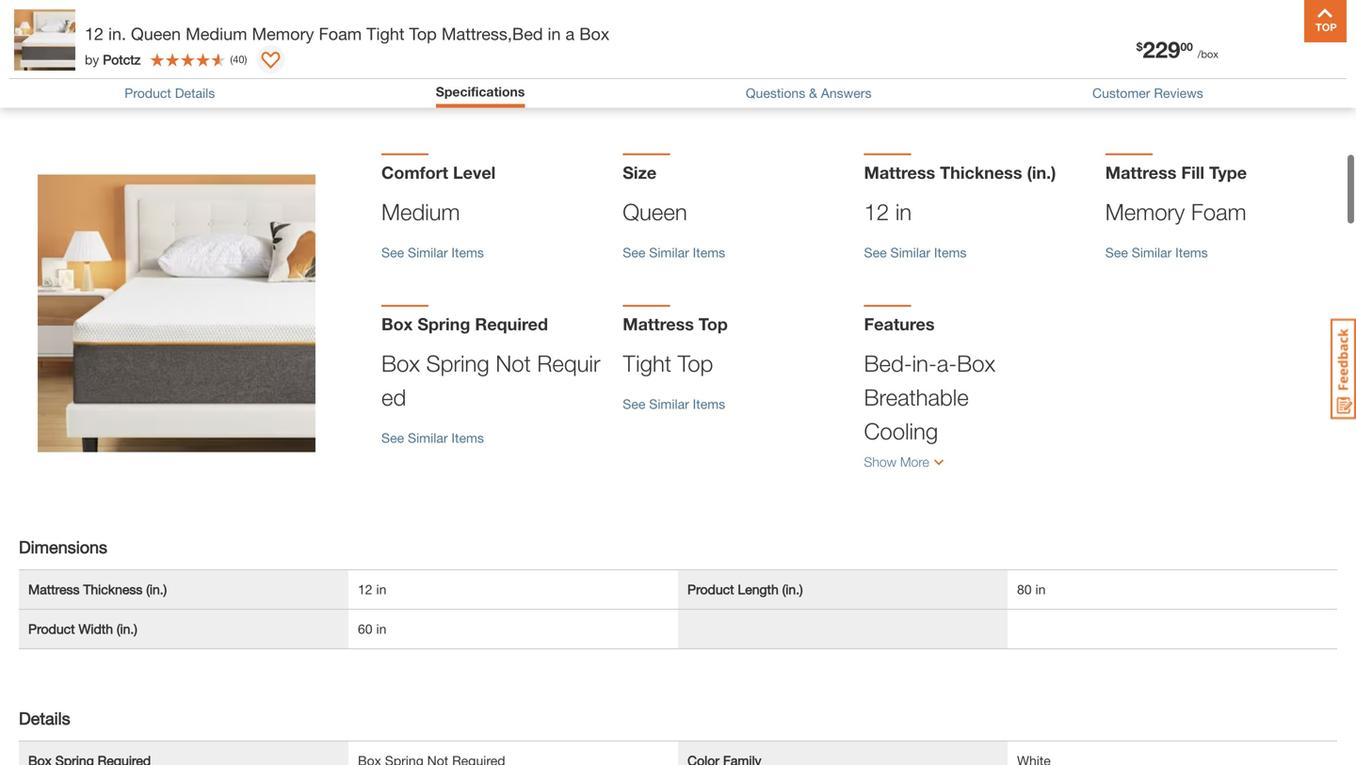 Task type: vqa. For each thing, say whether or not it's contained in the screenshot.
top 'Spring'
yes



Task type: describe. For each thing, give the bounding box(es) containing it.
What can we help you find today? search field
[[374, 25, 891, 65]]

product width (in.)
[[28, 622, 137, 637]]

2 horizontal spatial 12
[[864, 199, 889, 225]]

see for 12 in
[[864, 245, 887, 260]]

box spring not requir ed
[[382, 350, 601, 411]]

a
[[566, 24, 575, 44]]

level
[[453, 162, 496, 183]]

0 horizontal spatial memory
[[252, 24, 314, 44]]

similar for box spring not requir ed
[[408, 430, 448, 446]]

product image
[[38, 175, 316, 452]]

size
[[623, 162, 657, 183]]

0 vertical spatial foam
[[319, 24, 362, 44]]

0 vertical spatial top
[[409, 24, 437, 44]]

/box
[[1198, 48, 1219, 60]]

by potctz
[[85, 52, 141, 67]]

80
[[1017, 582, 1032, 598]]

60
[[358, 622, 373, 637]]

$ 229 00 /box
[[1137, 36, 1219, 63]]

1 horizontal spatial thickness
[[940, 162, 1023, 183]]

similar for tight top
[[649, 396, 689, 412]]

customer
[[1093, 85, 1151, 101]]

1 vertical spatial queen
[[623, 199, 687, 225]]

features
[[864, 314, 935, 334]]

feedback link image
[[1331, 318, 1357, 420]]

breathable
[[864, 384, 969, 411]]

requir
[[537, 350, 601, 377]]

product for product length (in.)
[[688, 582, 734, 598]]

type
[[1210, 162, 1247, 183]]

mattress,bed
[[442, 24, 543, 44]]

0 horizontal spatial medium
[[186, 24, 247, 44]]

0 vertical spatial tight
[[367, 24, 405, 44]]

potctz
[[103, 52, 141, 67]]

product length (in.)
[[688, 582, 803, 598]]

box inside box spring not requir ed
[[382, 350, 420, 377]]

spring for not
[[426, 350, 490, 377]]

items for 12 in
[[934, 245, 967, 260]]

1 vertical spatial medium
[[382, 199, 460, 225]]

the home depot logo image
[[15, 15, 75, 75]]

required
[[475, 314, 548, 334]]

product image image
[[14, 9, 75, 71]]

10pm
[[190, 36, 231, 54]]

see for box spring not requir ed
[[382, 430, 404, 446]]

mattress for memory
[[1106, 162, 1177, 183]]

box inside bed-in-a-box breathable cooling
[[957, 350, 996, 377]]

75150 button
[[274, 36, 339, 55]]

product for product details
[[125, 85, 171, 101]]

mesquite 10pm
[[121, 36, 231, 54]]

1 vertical spatial 12 in
[[358, 582, 387, 598]]

40
[[233, 53, 244, 65]]

00
[[1181, 40, 1193, 53]]

questions
[[746, 85, 806, 101]]

60 in
[[358, 622, 387, 637]]

diy
[[1140, 49, 1164, 67]]

top for mattress top
[[699, 314, 728, 334]]

show more button
[[864, 448, 1087, 483]]

0 horizontal spatial details
[[19, 709, 70, 729]]

display image
[[261, 52, 280, 71]]

items for queen
[[693, 245, 726, 260]]

product details
[[125, 85, 215, 101]]

see for memory foam
[[1106, 245, 1128, 260]]

reviews
[[1154, 85, 1204, 101]]

0 vertical spatial details
[[175, 85, 215, 101]]

see similar items for 12 in
[[864, 245, 967, 260]]

comfort level
[[382, 162, 496, 183]]

mattress for tight
[[623, 314, 694, 334]]

0 vertical spatial mattress thickness (in.)
[[864, 162, 1056, 183]]

80 in
[[1017, 582, 1046, 598]]

width
[[79, 622, 113, 637]]



Task type: locate. For each thing, give the bounding box(es) containing it.
see down memory foam
[[1106, 245, 1128, 260]]

in-
[[912, 350, 937, 377]]

mattress
[[864, 162, 936, 183], [1106, 162, 1177, 183], [623, 314, 694, 334], [28, 582, 80, 598]]

1 vertical spatial foam
[[1192, 199, 1247, 225]]

1 horizontal spatial tight
[[623, 350, 672, 377]]

box
[[580, 24, 610, 44], [382, 314, 413, 334], [382, 350, 420, 377], [957, 350, 996, 377]]

a-
[[937, 350, 957, 377]]

spring left required
[[418, 314, 470, 334]]

see down comfort
[[382, 245, 404, 260]]

customer reviews
[[1093, 85, 1204, 101]]

1 horizontal spatial queen
[[623, 199, 687, 225]]

more
[[900, 454, 930, 470]]

similar up the mattress top
[[649, 245, 689, 260]]

0 horizontal spatial tight
[[367, 24, 405, 44]]

(
[[230, 53, 233, 65]]

customer reviews button
[[1093, 85, 1204, 101], [1093, 85, 1204, 101]]

specifications down by
[[9, 75, 124, 95]]

mattress top
[[623, 314, 728, 334]]

0 horizontal spatial queen
[[131, 24, 181, 44]]

similar up features
[[891, 245, 931, 260]]

spring down box spring required
[[426, 350, 490, 377]]

see similar items for box spring not requir ed
[[382, 430, 484, 446]]

0 horizontal spatial foam
[[319, 24, 362, 44]]

similar down 'tight top'
[[649, 396, 689, 412]]

see similar items up the mattress top
[[623, 245, 726, 260]]

see similar items up features
[[864, 245, 967, 260]]

items for box spring not requir ed
[[452, 430, 484, 446]]

items up the mattress top
[[693, 245, 726, 260]]

1 vertical spatial spring
[[426, 350, 490, 377]]

2 vertical spatial 12
[[358, 582, 373, 598]]

memory up display image
[[252, 24, 314, 44]]

0 horizontal spatial 12 in
[[358, 582, 387, 598]]

top
[[409, 24, 437, 44], [699, 314, 728, 334], [678, 350, 714, 377]]

see down 'tight top'
[[623, 396, 646, 412]]

specifications button
[[0, 50, 1357, 125], [436, 84, 525, 103], [436, 84, 525, 99]]

mattress thickness (in.)
[[864, 162, 1056, 183], [28, 582, 167, 598]]

items down memory foam
[[1176, 245, 1208, 260]]

memory foam
[[1106, 199, 1247, 225]]

similar for medium
[[408, 245, 448, 260]]

1 horizontal spatial memory
[[1106, 199, 1185, 225]]

similar up box spring required
[[408, 245, 448, 260]]

in.
[[108, 24, 126, 44]]

items for tight top
[[693, 396, 726, 412]]

12 in
[[864, 199, 912, 225], [358, 582, 387, 598]]

see
[[382, 245, 404, 260], [623, 245, 646, 260], [864, 245, 887, 260], [1106, 245, 1128, 260], [623, 396, 646, 412], [382, 430, 404, 446]]

show
[[864, 454, 897, 470]]

length
[[738, 582, 779, 598]]

0 vertical spatial 12 in
[[864, 199, 912, 225]]

75150
[[297, 36, 339, 54]]

product down "potctz"
[[125, 85, 171, 101]]

0 vertical spatial queen
[[131, 24, 181, 44]]

tight down the mattress top
[[623, 350, 672, 377]]

memory down mattress fill type
[[1106, 199, 1185, 225]]

questions & answers button
[[746, 85, 872, 101], [746, 85, 872, 101]]

12 in. queen medium memory foam tight top mattress,bed in a box
[[85, 24, 610, 44]]

specifications down mattress,bed
[[436, 84, 525, 99]]

items
[[452, 245, 484, 260], [693, 245, 726, 260], [934, 245, 967, 260], [1176, 245, 1208, 260], [693, 396, 726, 412], [452, 430, 484, 446]]

specifications
[[9, 75, 124, 95], [436, 84, 525, 99]]

229
[[1143, 36, 1181, 63]]

1 vertical spatial product
[[688, 582, 734, 598]]

$
[[1137, 40, 1143, 53]]

top button
[[1305, 0, 1347, 42]]

1 vertical spatial details
[[19, 709, 70, 729]]

bed-in-a-box breathable cooling
[[864, 350, 996, 444]]

1 horizontal spatial product
[[125, 85, 171, 101]]

see down ed
[[382, 430, 404, 446]]

2 vertical spatial product
[[28, 622, 75, 637]]

1 horizontal spatial mattress thickness (in.)
[[864, 162, 1056, 183]]

see up features
[[864, 245, 887, 260]]

medium
[[186, 24, 247, 44], [382, 199, 460, 225]]

top left mattress,bed
[[409, 24, 437, 44]]

12
[[85, 24, 104, 44], [864, 199, 889, 225], [358, 582, 373, 598]]

spring for required
[[418, 314, 470, 334]]

items down box spring not requir ed
[[452, 430, 484, 446]]

product left length at the bottom right
[[688, 582, 734, 598]]

similar for 12 in
[[891, 245, 931, 260]]

spring
[[418, 314, 470, 334], [426, 350, 490, 377]]

comfort
[[382, 162, 448, 183]]

show more
[[864, 454, 930, 470]]

0 vertical spatial thickness
[[940, 162, 1023, 183]]

0 vertical spatial spring
[[418, 314, 470, 334]]

1 horizontal spatial foam
[[1192, 199, 1247, 225]]

answers
[[821, 85, 872, 101]]

1 horizontal spatial details
[[175, 85, 215, 101]]

1 horizontal spatial medium
[[382, 199, 460, 225]]

0 vertical spatial 12
[[85, 24, 104, 44]]

queen down size
[[623, 199, 687, 225]]

see similar items for queen
[[623, 245, 726, 260]]

1 vertical spatial 12
[[864, 199, 889, 225]]

bed-
[[864, 350, 912, 377]]

)
[[244, 53, 247, 65]]

ed
[[382, 384, 406, 411]]

0 horizontal spatial mattress thickness (in.)
[[28, 582, 167, 598]]

tight
[[367, 24, 405, 44], [623, 350, 672, 377]]

see down size
[[623, 245, 646, 260]]

see for tight top
[[623, 396, 646, 412]]

foam
[[319, 24, 362, 44], [1192, 199, 1247, 225]]

0 vertical spatial product
[[125, 85, 171, 101]]

0 horizontal spatial thickness
[[83, 582, 143, 598]]

fill
[[1182, 162, 1205, 183]]

0 vertical spatial memory
[[252, 24, 314, 44]]

click to redirect to view my cart page image
[[1298, 23, 1321, 45]]

diy button
[[1122, 23, 1182, 68]]

items down 'tight top'
[[693, 396, 726, 412]]

2 vertical spatial top
[[678, 350, 714, 377]]

see similar items for memory foam
[[1106, 245, 1208, 260]]

1 vertical spatial mattress thickness (in.)
[[28, 582, 167, 598]]

in
[[548, 24, 561, 44], [896, 199, 912, 225], [376, 582, 387, 598], [1036, 582, 1046, 598], [376, 622, 387, 637]]

items up box spring required
[[452, 245, 484, 260]]

1 vertical spatial thickness
[[83, 582, 143, 598]]

queen
[[131, 24, 181, 44], [623, 199, 687, 225]]

spring inside box spring not requir ed
[[426, 350, 490, 377]]

mattress for 12
[[864, 162, 936, 183]]

similar down memory foam
[[1132, 245, 1172, 260]]

items up features
[[934, 245, 967, 260]]

cooling
[[864, 418, 938, 444]]

similar for memory foam
[[1132, 245, 1172, 260]]

&
[[809, 85, 818, 101]]

product details button
[[125, 85, 215, 101], [125, 85, 215, 101]]

tight right 75150
[[367, 24, 405, 44]]

see similar items down memory foam
[[1106, 245, 1208, 260]]

memory
[[252, 24, 314, 44], [1106, 199, 1185, 225]]

see similar items
[[382, 245, 484, 260], [623, 245, 726, 260], [864, 245, 967, 260], [1106, 245, 1208, 260], [623, 396, 726, 412], [382, 430, 484, 446]]

items for medium
[[452, 245, 484, 260]]

tight top
[[623, 350, 714, 377]]

see similar items for tight top
[[623, 396, 726, 412]]

mattress fill type
[[1106, 162, 1247, 183]]

product for product width (in.)
[[28, 622, 75, 637]]

mesquite
[[121, 36, 183, 54]]

top down the mattress top
[[678, 350, 714, 377]]

questions & answers
[[746, 85, 872, 101]]

product
[[125, 85, 171, 101], [688, 582, 734, 598], [28, 622, 75, 637]]

details
[[175, 85, 215, 101], [19, 709, 70, 729]]

1 vertical spatial memory
[[1106, 199, 1185, 225]]

not
[[496, 350, 531, 377]]

dimensions
[[19, 537, 107, 558]]

(in.)
[[1027, 162, 1056, 183], [146, 582, 167, 598], [782, 582, 803, 598], [117, 622, 137, 637]]

1 horizontal spatial 12 in
[[864, 199, 912, 225]]

0 horizontal spatial product
[[28, 622, 75, 637]]

items for memory foam
[[1176, 245, 1208, 260]]

medium down comfort
[[382, 199, 460, 225]]

1 vertical spatial top
[[699, 314, 728, 334]]

( 40 )
[[230, 53, 247, 65]]

0 vertical spatial medium
[[186, 24, 247, 44]]

see for queen
[[623, 245, 646, 260]]

1 vertical spatial tight
[[623, 350, 672, 377]]

0 horizontal spatial 12
[[85, 24, 104, 44]]

similar
[[408, 245, 448, 260], [649, 245, 689, 260], [891, 245, 931, 260], [1132, 245, 1172, 260], [649, 396, 689, 412], [408, 430, 448, 446]]

product left width
[[28, 622, 75, 637]]

similar down box spring not requir ed
[[408, 430, 448, 446]]

see similar items down ed
[[382, 430, 484, 446]]

0 horizontal spatial specifications
[[9, 75, 124, 95]]

top for tight top
[[678, 350, 714, 377]]

thickness
[[940, 162, 1023, 183], [83, 582, 143, 598]]

see similar items up box spring required
[[382, 245, 484, 260]]

box spring required
[[382, 314, 548, 334]]

1 horizontal spatial 12
[[358, 582, 373, 598]]

queen right in.
[[131, 24, 181, 44]]

top up 'tight top'
[[699, 314, 728, 334]]

2 horizontal spatial product
[[688, 582, 734, 598]]

see similar items down 'tight top'
[[623, 396, 726, 412]]

medium up (
[[186, 24, 247, 44]]

see for medium
[[382, 245, 404, 260]]

by
[[85, 52, 99, 67]]

similar for queen
[[649, 245, 689, 260]]

1 horizontal spatial specifications
[[436, 84, 525, 99]]

see similar items for medium
[[382, 245, 484, 260]]



